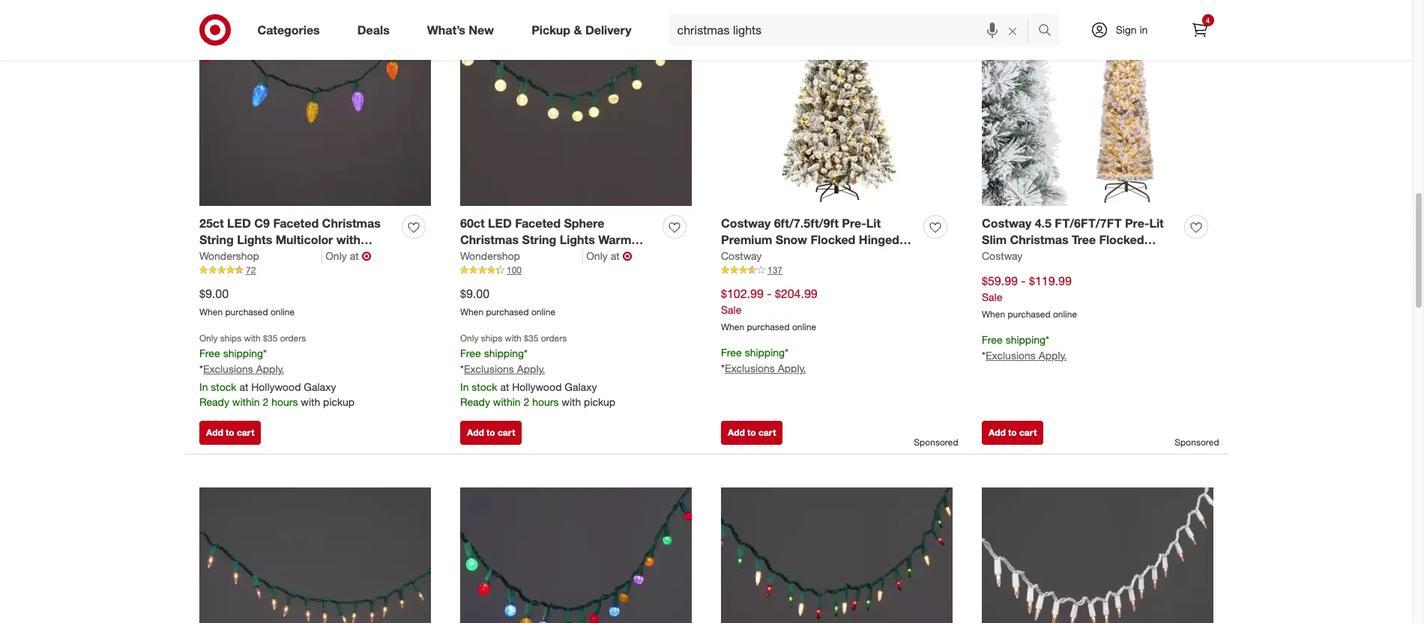 Task type: describe. For each thing, give the bounding box(es) containing it.
add to cart button for 60ct led faceted sphere christmas string lights warm white with green wire - wondershop™
[[460, 422, 522, 446]]

25ct led c9 faceted christmas string lights multicolor with green wire - wondershop™ link
[[199, 215, 396, 265]]

hollywood for green
[[512, 381, 562, 394]]

costway 4.5 ft/6ft/7ft pre-lit slim christmas tree flocked decoration with pine needles & lights
[[982, 216, 1164, 282]]

0 vertical spatial &
[[574, 22, 582, 37]]

4.5
[[1035, 216, 1052, 231]]

lights inside costway 6ft/7.5ft/9ft pre-lit premium snow flocked hinged artificial christmas tree with 250 lights/450 light/550 lights
[[841, 267, 876, 282]]

premium
[[721, 233, 773, 248]]

hours for -
[[272, 396, 298, 409]]

¬ for 60ct led faceted sphere christmas string lights warm white with green wire - wondershop™
[[623, 249, 633, 264]]

flocked inside costway 4.5 ft/6ft/7ft pre-lit slim christmas tree flocked decoration with pine needles & lights
[[1100, 233, 1145, 248]]

60ct led faceted sphere christmas string lights warm white with green wire - wondershop™ link
[[460, 215, 657, 282]]

sign in
[[1116, 23, 1148, 36]]

deals link
[[345, 13, 408, 46]]

string for green
[[199, 233, 234, 248]]

cart for 60ct led faceted sphere christmas string lights warm white with green wire - wondershop™
[[498, 428, 515, 439]]

$9.00 for 60ct led faceted sphere christmas string lights warm white with green wire - wondershop™
[[460, 287, 490, 302]]

wire inside 25ct led c9 faceted christmas string lights multicolor with green wire - wondershop™
[[237, 250, 263, 265]]

costway link for snow
[[721, 249, 762, 264]]

60ct led faceted sphere christmas string lights warm white with green wire - wondershop™
[[460, 216, 632, 282]]

$59.99
[[982, 274, 1018, 289]]

- inside $102.99 - $204.99 sale when purchased online
[[767, 287, 772, 302]]

wire inside 60ct led faceted sphere christmas string lights warm white with green wire - wondershop™
[[562, 250, 587, 265]]

in
[[1140, 23, 1148, 36]]

costway down the premium
[[721, 250, 762, 263]]

light/550
[[784, 267, 838, 282]]

free shipping * * exclusions apply. for $59.99
[[982, 334, 1067, 362]]

led for faceted
[[488, 216, 512, 231]]

string for with
[[522, 233, 557, 248]]

only ships with $35 orders free shipping * * exclusions apply. in stock at  hollywood galaxy ready within 2 hours with pickup for green
[[460, 333, 616, 409]]

stock for 60ct led faceted sphere christmas string lights warm white with green wire - wondershop™
[[472, 381, 498, 394]]

$204.99
[[775, 287, 818, 302]]

christmas inside 25ct led c9 faceted christmas string lights multicolor with green wire - wondershop™
[[322, 216, 381, 231]]

4 link
[[1184, 13, 1217, 46]]

ready for 25ct led c9 faceted christmas string lights multicolor with green wire - wondershop™
[[199, 396, 229, 409]]

hinged
[[859, 233, 900, 248]]

What can we help you find? suggestions appear below search field
[[668, 13, 1042, 46]]

purchased down 100
[[486, 307, 529, 318]]

online inside $59.99 - $119.99 sale when purchased online
[[1053, 309, 1078, 320]]

with inside 25ct led c9 faceted christmas string lights multicolor with green wire - wondershop™
[[336, 233, 361, 248]]

sponsored for costway 6ft/7.5ft/9ft pre-lit premium snow flocked hinged artificial christmas tree with 250 lights/450 light/550 lights
[[914, 437, 959, 449]]

pickup for 25ct led c9 faceted christmas string lights multicolor with green wire - wondershop™
[[323, 396, 355, 409]]

christmas inside costway 4.5 ft/6ft/7ft pre-lit slim christmas tree flocked decoration with pine needles & lights
[[1010, 233, 1069, 248]]

to for 60ct led faceted sphere christmas string lights warm white with green wire - wondershop™
[[487, 428, 495, 439]]

lights inside 60ct led faceted sphere christmas string lights warm white with green wire - wondershop™
[[560, 233, 595, 248]]

25ct
[[199, 216, 224, 231]]

purchased down 72
[[225, 307, 268, 318]]

- inside 60ct led faceted sphere christmas string lights warm white with green wire - wondershop™
[[591, 250, 596, 265]]

add for costway 6ft/7.5ft/9ft pre-lit premium snow flocked hinged artificial christmas tree with 250 lights/450 light/550 lights
[[728, 428, 745, 439]]

lit inside costway 6ft/7.5ft/9ft pre-lit premium snow flocked hinged artificial christmas tree with 250 lights/450 light/550 lights
[[867, 216, 881, 231]]

galaxy for wondershop™
[[304, 381, 336, 394]]

72 link
[[199, 264, 431, 277]]

stock for 25ct led c9 faceted christmas string lights multicolor with green wire - wondershop™
[[211, 381, 237, 394]]

pickup & delivery
[[532, 22, 632, 37]]

when inside $59.99 - $119.99 sale when purchased online
[[982, 309, 1006, 320]]

sphere
[[564, 216, 605, 231]]

what's
[[427, 22, 466, 37]]

c9
[[254, 216, 270, 231]]

to for 25ct led c9 faceted christmas string lights multicolor with green wire - wondershop™
[[226, 428, 234, 439]]

$35 for green
[[524, 333, 539, 344]]

faceted inside 60ct led faceted sphere christmas string lights warm white with green wire - wondershop™
[[515, 216, 561, 231]]

multicolor
[[276, 233, 333, 248]]

led for c9
[[227, 216, 251, 231]]

pickup & delivery link
[[519, 13, 651, 46]]

costway inside costway 4.5 ft/6ft/7ft pre-lit slim christmas tree flocked decoration with pine needles & lights
[[982, 216, 1032, 231]]

137
[[768, 265, 783, 276]]

white
[[460, 250, 493, 265]]

costway link for slim
[[982, 249, 1023, 264]]

72
[[246, 265, 256, 276]]

$9.00 for 25ct led c9 faceted christmas string lights multicolor with green wire - wondershop™
[[199, 287, 229, 302]]

what's new
[[427, 22, 494, 37]]

add for 60ct led faceted sphere christmas string lights warm white with green wire - wondershop™
[[467, 428, 484, 439]]

100
[[507, 265, 522, 276]]

add to cart button for costway 4.5 ft/6ft/7ft pre-lit slim christmas tree flocked decoration with pine needles & lights
[[982, 422, 1044, 446]]

faceted inside 25ct led c9 faceted christmas string lights multicolor with green wire - wondershop™
[[273, 216, 319, 231]]

cart for 25ct led c9 faceted christmas string lights multicolor with green wire - wondershop™
[[237, 428, 254, 439]]

snow
[[776, 233, 808, 248]]

ft/6ft/7ft
[[1055, 216, 1122, 231]]

sign in link
[[1078, 13, 1172, 46]]

categories
[[258, 22, 320, 37]]

wondershop™ inside 60ct led faceted sphere christmas string lights warm white with green wire - wondershop™
[[460, 267, 539, 282]]

galaxy for -
[[565, 381, 597, 394]]

- inside $59.99 - $119.99 sale when purchased online
[[1022, 274, 1026, 289]]

$102.99
[[721, 287, 764, 302]]

in for 60ct led faceted sphere christmas string lights warm white with green wire - wondershop™
[[460, 381, 469, 394]]

search button
[[1031, 13, 1067, 49]]

green inside 60ct led faceted sphere christmas string lights warm white with green wire - wondershop™
[[524, 250, 558, 265]]

lights inside costway 4.5 ft/6ft/7ft pre-lit slim christmas tree flocked decoration with pine needles & lights
[[982, 267, 1018, 282]]

costway 4.5 ft/6ft/7ft pre-lit slim christmas tree flocked decoration with pine needles & lights link
[[982, 215, 1179, 282]]



Task type: locate. For each thing, give the bounding box(es) containing it.
green down 25ct
[[199, 250, 234, 265]]

only ships with $35 orders free shipping * * exclusions apply. in stock at  hollywood galaxy ready within 2 hours with pickup for wire
[[199, 333, 355, 409]]

add
[[206, 428, 223, 439], [467, 428, 484, 439], [728, 428, 745, 439], [989, 428, 1006, 439]]

only at ¬ down the multicolor
[[326, 249, 372, 264]]

1 add to cart from the left
[[206, 428, 254, 439]]

1 to from the left
[[226, 428, 234, 439]]

christmas down 4.5
[[1010, 233, 1069, 248]]

2 $35 from the left
[[524, 333, 539, 344]]

0 horizontal spatial faceted
[[273, 216, 319, 231]]

wondershop™ down the multicolor
[[275, 250, 353, 265]]

lights
[[237, 233, 272, 248], [560, 233, 595, 248], [841, 267, 876, 282], [982, 267, 1018, 282]]

in
[[199, 381, 208, 394], [460, 381, 469, 394]]

led inside 25ct led c9 faceted christmas string lights multicolor with green wire - wondershop™
[[227, 216, 251, 231]]

online down 72 link
[[271, 307, 295, 318]]

& inside costway 4.5 ft/6ft/7ft pre-lit slim christmas tree flocked decoration with pine needles & lights
[[1154, 250, 1162, 265]]

christmas up the multicolor
[[322, 216, 381, 231]]

2 green from the left
[[524, 250, 558, 265]]

2 orders from the left
[[541, 333, 567, 344]]

¬
[[362, 249, 372, 264], [623, 249, 633, 264]]

costway link down the premium
[[721, 249, 762, 264]]

2 for green
[[524, 396, 530, 409]]

only
[[326, 250, 347, 263], [587, 250, 608, 263], [199, 333, 218, 344], [460, 333, 479, 344]]

pre-
[[842, 216, 867, 231], [1125, 216, 1150, 231]]

2 only at ¬ from the left
[[587, 249, 633, 264]]

1 horizontal spatial ships
[[481, 333, 503, 344]]

1 horizontal spatial $9.00 when purchased online
[[460, 287, 556, 318]]

2 led from the left
[[488, 216, 512, 231]]

artificial
[[721, 250, 769, 265]]

christmas inside 60ct led faceted sphere christmas string lights warm white with green wire - wondershop™
[[460, 233, 519, 248]]

wondershop for green
[[199, 250, 259, 263]]

1 horizontal spatial string
[[522, 233, 557, 248]]

orders
[[280, 333, 306, 344], [541, 333, 567, 344]]

2 only ships with $35 orders free shipping * * exclusions apply. in stock at  hollywood galaxy ready within 2 hours with pickup from the left
[[460, 333, 616, 409]]

1 horizontal spatial &
[[1154, 250, 1162, 265]]

1 horizontal spatial lit
[[1150, 216, 1164, 231]]

within for 60ct led faceted sphere christmas string lights warm white with green wire - wondershop™
[[493, 396, 521, 409]]

0 horizontal spatial galaxy
[[304, 381, 336, 394]]

4 add from the left
[[989, 428, 1006, 439]]

$119.99
[[1030, 274, 1072, 289]]

1 horizontal spatial faceted
[[515, 216, 561, 231]]

costway
[[721, 216, 771, 231], [982, 216, 1032, 231], [721, 250, 762, 263], [982, 250, 1023, 263]]

2 hours from the left
[[532, 396, 559, 409]]

purchased down $102.99
[[747, 322, 790, 333]]

when inside $102.99 - $204.99 sale when purchased online
[[721, 322, 745, 333]]

sale down $102.99
[[721, 304, 742, 317]]

exclusions
[[986, 349, 1036, 362], [725, 362, 775, 375], [203, 363, 253, 376], [464, 363, 514, 376]]

led right the 60ct
[[488, 216, 512, 231]]

apply.
[[1039, 349, 1067, 362], [778, 362, 806, 375], [256, 363, 284, 376], [517, 363, 545, 376]]

2 add from the left
[[467, 428, 484, 439]]

free shipping * * exclusions apply. down $59.99 - $119.99 sale when purchased online at the right
[[982, 334, 1067, 362]]

100ct incandescent smooth mini christmas string lights red/green/white with green wire - wondershop™ image
[[721, 488, 953, 624], [721, 488, 953, 624]]

new
[[469, 22, 494, 37]]

deals
[[357, 22, 390, 37]]

led
[[227, 216, 251, 231], [488, 216, 512, 231]]

0 horizontal spatial flocked
[[811, 233, 856, 248]]

string up '100' link
[[522, 233, 557, 248]]

1 horizontal spatial sale
[[982, 291, 1003, 304]]

add to cart for costway 6ft/7.5ft/9ft pre-lit premium snow flocked hinged artificial christmas tree with 250 lights/450 light/550 lights
[[728, 428, 776, 439]]

lights inside 25ct led c9 faceted christmas string lights multicolor with green wire - wondershop™
[[237, 233, 272, 248]]

wondershop link up 72
[[199, 249, 323, 264]]

wondershop for with
[[460, 250, 520, 263]]

christmas up white
[[460, 233, 519, 248]]

wire
[[237, 250, 263, 265], [562, 250, 587, 265]]

slim
[[982, 233, 1007, 248]]

1 horizontal spatial sponsored
[[1175, 437, 1220, 449]]

flocked up 137 link
[[811, 233, 856, 248]]

tree up light/550
[[834, 250, 858, 265]]

2 pickup from the left
[[584, 396, 616, 409]]

1 hours from the left
[[272, 396, 298, 409]]

0 horizontal spatial free shipping * * exclusions apply.
[[721, 346, 806, 375]]

with inside costway 4.5 ft/6ft/7ft pre-lit slim christmas tree flocked decoration with pine needles & lights
[[1049, 250, 1073, 265]]

2 galaxy from the left
[[565, 381, 597, 394]]

60ct
[[460, 216, 485, 231]]

to for costway 6ft/7.5ft/9ft pre-lit premium snow flocked hinged artificial christmas tree with 250 lights/450 light/550 lights
[[748, 428, 756, 439]]

to
[[226, 428, 234, 439], [487, 428, 495, 439], [748, 428, 756, 439], [1009, 428, 1017, 439]]

1 green from the left
[[199, 250, 234, 265]]

2 ships from the left
[[481, 333, 503, 344]]

2 add to cart from the left
[[467, 428, 515, 439]]

$9.00 when purchased online
[[199, 287, 295, 318], [460, 287, 556, 318]]

&
[[574, 22, 582, 37], [1154, 250, 1162, 265]]

2 stock from the left
[[472, 381, 498, 394]]

0 horizontal spatial orders
[[280, 333, 306, 344]]

1 galaxy from the left
[[304, 381, 336, 394]]

25ct led c9 faceted christmas string lights multicolor with green wire - wondershop™ image
[[199, 0, 431, 206], [199, 0, 431, 206]]

ships for 60ct led faceted sphere christmas string lights warm white with green wire - wondershop™
[[481, 333, 503, 344]]

3 cart from the left
[[759, 428, 776, 439]]

faceted left sphere
[[515, 216, 561, 231]]

- right $59.99
[[1022, 274, 1026, 289]]

0 horizontal spatial costway link
[[721, 249, 762, 264]]

wondershop™ inside 25ct led c9 faceted christmas string lights multicolor with green wire - wondershop™
[[275, 250, 353, 265]]

0 horizontal spatial only at ¬
[[326, 249, 372, 264]]

- right 72
[[266, 250, 271, 265]]

4 to from the left
[[1009, 428, 1017, 439]]

lights/450
[[721, 267, 781, 282]]

250
[[889, 250, 909, 265]]

1 vertical spatial wondershop™
[[460, 267, 539, 282]]

1 horizontal spatial flocked
[[1100, 233, 1145, 248]]

free shipping * * exclusions apply. for $102.99
[[721, 346, 806, 375]]

- inside 25ct led c9 faceted christmas string lights multicolor with green wire - wondershop™
[[266, 250, 271, 265]]

wire down sphere
[[562, 250, 587, 265]]

christmas inside costway 6ft/7.5ft/9ft pre-lit premium snow flocked hinged artificial christmas tree with 250 lights/450 light/550 lights
[[772, 250, 831, 265]]

1 only ships with $35 orders free shipping * * exclusions apply. in stock at  hollywood galaxy ready within 2 hours with pickup from the left
[[199, 333, 355, 409]]

0 horizontal spatial ¬
[[362, 249, 372, 264]]

0 horizontal spatial ready
[[199, 396, 229, 409]]

1 horizontal spatial green
[[524, 250, 558, 265]]

wondershop™ down white
[[460, 267, 539, 282]]

sponsored
[[914, 437, 959, 449], [1175, 437, 1220, 449]]

1 add from the left
[[206, 428, 223, 439]]

1 ships from the left
[[220, 333, 242, 344]]

1 horizontal spatial stock
[[472, 381, 498, 394]]

0 horizontal spatial $9.00 when purchased online
[[199, 287, 295, 318]]

1 horizontal spatial pre-
[[1125, 216, 1150, 231]]

lit
[[867, 216, 881, 231], [1150, 216, 1164, 231]]

2 for wire
[[263, 396, 269, 409]]

100ct incandescent smooth mini christmas string lights clear with green wire - wondershop™ image
[[199, 488, 431, 624], [199, 488, 431, 624]]

1 horizontal spatial ¬
[[623, 249, 633, 264]]

purchased inside $59.99 - $119.99 sale when purchased online
[[1008, 309, 1051, 320]]

0 horizontal spatial lit
[[867, 216, 881, 231]]

3 to from the left
[[748, 428, 756, 439]]

in for 25ct led c9 faceted christmas string lights multicolor with green wire - wondershop™
[[199, 381, 208, 394]]

1 horizontal spatial in
[[460, 381, 469, 394]]

0 horizontal spatial string
[[199, 233, 234, 248]]

25ct led c9 faceted christmas string lights multicolor with green wire - wondershop™
[[199, 216, 381, 265]]

$9.00 when purchased online down 72
[[199, 287, 295, 318]]

0 horizontal spatial ships
[[220, 333, 242, 344]]

1 wire from the left
[[237, 250, 263, 265]]

hollywood for wire
[[251, 381, 301, 394]]

1 pickup from the left
[[323, 396, 355, 409]]

sale for $102.99 - $204.99
[[721, 304, 742, 317]]

costway down slim
[[982, 250, 1023, 263]]

online down $204.99
[[792, 322, 817, 333]]

2 ¬ from the left
[[623, 249, 633, 264]]

add to cart for 25ct led c9 faceted christmas string lights multicolor with green wire - wondershop™
[[206, 428, 254, 439]]

1 vertical spatial &
[[1154, 250, 1162, 265]]

4
[[1206, 16, 1210, 25]]

0 horizontal spatial tree
[[834, 250, 858, 265]]

add for costway 4.5 ft/6ft/7ft pre-lit slim christmas tree flocked decoration with pine needles & lights
[[989, 428, 1006, 439]]

wondershop link for green
[[460, 249, 584, 264]]

2 wondershop link from the left
[[460, 249, 584, 264]]

0 vertical spatial tree
[[1072, 233, 1096, 248]]

$9.00 down 25ct
[[199, 287, 229, 302]]

1 lit from the left
[[867, 216, 881, 231]]

lights down hinged
[[841, 267, 876, 282]]

with inside 60ct led faceted sphere christmas string lights warm white with green wire - wondershop™
[[496, 250, 521, 265]]

add to cart button for 25ct led c9 faceted christmas string lights multicolor with green wire - wondershop™
[[199, 422, 261, 446]]

lights down c9 at the top of the page
[[237, 233, 272, 248]]

2 ready from the left
[[460, 396, 490, 409]]

1 costway link from the left
[[721, 249, 762, 264]]

green inside 25ct led c9 faceted christmas string lights multicolor with green wire - wondershop™
[[199, 250, 234, 265]]

costway 6ft/7.5ft/9ft pre-lit premium snow flocked hinged artificial christmas tree with 250 lights/450 light/550 lights
[[721, 216, 909, 282]]

0 horizontal spatial pickup
[[323, 396, 355, 409]]

lit inside costway 4.5 ft/6ft/7ft pre-lit slim christmas tree flocked decoration with pine needles & lights
[[1150, 216, 1164, 231]]

1 in from the left
[[199, 381, 208, 394]]

& right pickup
[[574, 22, 582, 37]]

hollywood
[[251, 381, 301, 394], [512, 381, 562, 394]]

1 2 from the left
[[263, 396, 269, 409]]

1 sponsored from the left
[[914, 437, 959, 449]]

sale inside $59.99 - $119.99 sale when purchased online
[[982, 291, 1003, 304]]

1 horizontal spatial ready
[[460, 396, 490, 409]]

orders for -
[[280, 333, 306, 344]]

sponsored for costway 4.5 ft/6ft/7ft pre-lit slim christmas tree flocked decoration with pine needles & lights
[[1175, 437, 1220, 449]]

& right 'needles'
[[1154, 250, 1162, 265]]

wondershop link up 100
[[460, 249, 584, 264]]

4 cart from the left
[[1020, 428, 1037, 439]]

needles
[[1105, 250, 1151, 265]]

*
[[1046, 334, 1050, 346], [785, 346, 789, 359], [263, 347, 267, 360], [524, 347, 528, 360], [982, 349, 986, 362], [721, 362, 725, 375], [199, 363, 203, 376], [460, 363, 464, 376]]

add to cart
[[206, 428, 254, 439], [467, 428, 515, 439], [728, 428, 776, 439], [989, 428, 1037, 439]]

- down 137 on the right of the page
[[767, 287, 772, 302]]

137 link
[[721, 264, 953, 277]]

decoration
[[982, 250, 1045, 265]]

wondershop up 72
[[199, 250, 259, 263]]

pre- inside costway 4.5 ft/6ft/7ft pre-lit slim christmas tree flocked decoration with pine needles & lights
[[1125, 216, 1150, 231]]

costway link down slim
[[982, 249, 1023, 264]]

hours for wire
[[532, 396, 559, 409]]

1 orders from the left
[[280, 333, 306, 344]]

1 $35 from the left
[[263, 333, 278, 344]]

online down $119.99
[[1053, 309, 1078, 320]]

1 horizontal spatial free shipping * * exclusions apply.
[[982, 334, 1067, 362]]

warm
[[599, 233, 632, 248]]

tree up "pine" at the right top
[[1072, 233, 1096, 248]]

categories link
[[245, 13, 339, 46]]

2 $9.00 when purchased online from the left
[[460, 287, 556, 318]]

$9.00 when purchased online down 100
[[460, 287, 556, 318]]

sale for $59.99 - $119.99
[[982, 291, 1003, 304]]

1 flocked from the left
[[811, 233, 856, 248]]

pre- inside costway 6ft/7.5ft/9ft pre-lit premium snow flocked hinged artificial christmas tree with 250 lights/450 light/550 lights
[[842, 216, 867, 231]]

1 only at ¬ from the left
[[326, 249, 372, 264]]

lit up 'needles'
[[1150, 216, 1164, 231]]

online inside $102.99 - $204.99 sale when purchased online
[[792, 322, 817, 333]]

within for 25ct led c9 faceted christmas string lights multicolor with green wire - wondershop™
[[232, 396, 260, 409]]

sale down $59.99
[[982, 291, 1003, 304]]

3 add from the left
[[728, 428, 745, 439]]

free
[[982, 334, 1003, 346], [721, 346, 742, 359], [199, 347, 220, 360], [460, 347, 481, 360]]

0 vertical spatial wondershop™
[[275, 250, 353, 265]]

wondershop link
[[199, 249, 323, 264], [460, 249, 584, 264]]

flocked inside costway 6ft/7.5ft/9ft pre-lit premium snow flocked hinged artificial christmas tree with 250 lights/450 light/550 lights
[[811, 233, 856, 248]]

0 horizontal spatial green
[[199, 250, 234, 265]]

add to cart for costway 4.5 ft/6ft/7ft pre-lit slim christmas tree flocked decoration with pine needles & lights
[[989, 428, 1037, 439]]

0 horizontal spatial led
[[227, 216, 251, 231]]

2 pre- from the left
[[1125, 216, 1150, 231]]

1 wondershop link from the left
[[199, 249, 323, 264]]

pre- up 'needles'
[[1125, 216, 1150, 231]]

-
[[266, 250, 271, 265], [591, 250, 596, 265], [1022, 274, 1026, 289], [767, 287, 772, 302]]

ready for 60ct led faceted sphere christmas string lights warm white with green wire - wondershop™
[[460, 396, 490, 409]]

add to cart button
[[199, 422, 261, 446], [460, 422, 522, 446], [721, 422, 783, 446], [982, 422, 1044, 446]]

faceted up the multicolor
[[273, 216, 319, 231]]

costway up slim
[[982, 216, 1032, 231]]

string inside 25ct led c9 faceted christmas string lights multicolor with green wire - wondershop™
[[199, 233, 234, 248]]

1 horizontal spatial galaxy
[[565, 381, 597, 394]]

pickup
[[323, 396, 355, 409], [584, 396, 616, 409]]

online down '100' link
[[532, 307, 556, 318]]

0 horizontal spatial &
[[574, 22, 582, 37]]

free shipping * * exclusions apply. down $102.99 - $204.99 sale when purchased online
[[721, 346, 806, 375]]

cart for costway 6ft/7.5ft/9ft pre-lit premium snow flocked hinged artificial christmas tree with 250 lights/450 light/550 lights
[[759, 428, 776, 439]]

100ct incandescent smooth mini christmas string lights clear with white wire - wondershop™ image
[[982, 488, 1214, 624], [982, 488, 1214, 624]]

0 horizontal spatial wondershop™
[[275, 250, 353, 265]]

2 2 from the left
[[524, 396, 530, 409]]

2 within from the left
[[493, 396, 521, 409]]

1 horizontal spatial orders
[[541, 333, 567, 344]]

2 to from the left
[[487, 428, 495, 439]]

100 link
[[460, 264, 692, 277]]

when
[[199, 307, 223, 318], [460, 307, 484, 318], [982, 309, 1006, 320], [721, 322, 745, 333]]

2 add to cart button from the left
[[460, 422, 522, 446]]

0 horizontal spatial wondershop link
[[199, 249, 323, 264]]

$59.99 - $119.99 sale when purchased online
[[982, 274, 1078, 320]]

lit up hinged
[[867, 216, 881, 231]]

2 lit from the left
[[1150, 216, 1164, 231]]

tree inside costway 6ft/7.5ft/9ft pre-lit premium snow flocked hinged artificial christmas tree with 250 lights/450 light/550 lights
[[834, 250, 858, 265]]

string inside 60ct led faceted sphere christmas string lights warm white with green wire - wondershop™
[[522, 233, 557, 248]]

$9.00 down white
[[460, 287, 490, 302]]

2 flocked from the left
[[1100, 233, 1145, 248]]

only at ¬ down "warm" at the left top of the page
[[587, 249, 633, 264]]

2 wire from the left
[[562, 250, 587, 265]]

1 horizontal spatial within
[[493, 396, 521, 409]]

2
[[263, 396, 269, 409], [524, 396, 530, 409]]

1 horizontal spatial $35
[[524, 333, 539, 344]]

1 horizontal spatial wondershop link
[[460, 249, 584, 264]]

only at ¬ for wondershop™
[[326, 249, 372, 264]]

what's new link
[[414, 13, 513, 46]]

$102.99 - $204.99 sale when purchased online
[[721, 287, 818, 333]]

60ct led faceted sphere christmas string lights multicolor with green wire - wondershop™ image
[[460, 488, 692, 624], [460, 488, 692, 624]]

1 horizontal spatial tree
[[1072, 233, 1096, 248]]

1 horizontal spatial only at ¬
[[587, 249, 633, 264]]

christmas up light/550
[[772, 250, 831, 265]]

2 wondershop from the left
[[460, 250, 520, 263]]

1 horizontal spatial hours
[[532, 396, 559, 409]]

wondershop link for wire
[[199, 249, 323, 264]]

free shipping * * exclusions apply.
[[982, 334, 1067, 362], [721, 346, 806, 375]]

1 vertical spatial tree
[[834, 250, 858, 265]]

2 hollywood from the left
[[512, 381, 562, 394]]

1 ¬ from the left
[[362, 249, 372, 264]]

hours
[[272, 396, 298, 409], [532, 396, 559, 409]]

$9.00 when purchased online for green
[[199, 287, 295, 318]]

pickup for 60ct led faceted sphere christmas string lights warm white with green wire - wondershop™
[[584, 396, 616, 409]]

purchased
[[225, 307, 268, 318], [486, 307, 529, 318], [1008, 309, 1051, 320], [747, 322, 790, 333]]

green right 100
[[524, 250, 558, 265]]

lights down sphere
[[560, 233, 595, 248]]

costway 6ft/7.5ft/9ft pre-lit premium snow flocked hinged artificial christmas tree with 250 lights/450 light/550 lights image
[[721, 0, 953, 206], [721, 0, 953, 206]]

$35 for wire
[[263, 333, 278, 344]]

1 string from the left
[[199, 233, 234, 248]]

costway 4.5 ft/6ft/7ft pre-lit slim christmas tree flocked decoration with pine needles & lights image
[[982, 0, 1214, 206], [982, 0, 1214, 206]]

1 wondershop from the left
[[199, 250, 259, 263]]

1 $9.00 when purchased online from the left
[[199, 287, 295, 318]]

1 cart from the left
[[237, 428, 254, 439]]

purchased down $119.99
[[1008, 309, 1051, 320]]

costway inside costway 6ft/7.5ft/9ft pre-lit premium snow flocked hinged artificial christmas tree with 250 lights/450 light/550 lights
[[721, 216, 771, 231]]

pine
[[1076, 250, 1101, 265]]

wire down c9 at the top of the page
[[237, 250, 263, 265]]

faceted
[[273, 216, 319, 231], [515, 216, 561, 231]]

1 horizontal spatial pickup
[[584, 396, 616, 409]]

1 horizontal spatial 2
[[524, 396, 530, 409]]

1 hollywood from the left
[[251, 381, 301, 394]]

within
[[232, 396, 260, 409], [493, 396, 521, 409]]

0 horizontal spatial sponsored
[[914, 437, 959, 449]]

3 add to cart button from the left
[[721, 422, 783, 446]]

1 faceted from the left
[[273, 216, 319, 231]]

tree
[[1072, 233, 1096, 248], [834, 250, 858, 265]]

with
[[336, 233, 361, 248], [496, 250, 521, 265], [862, 250, 886, 265], [1049, 250, 1073, 265], [244, 333, 261, 344], [505, 333, 522, 344], [301, 396, 320, 409], [562, 396, 581, 409]]

2 $9.00 from the left
[[460, 287, 490, 302]]

0 horizontal spatial 2
[[263, 396, 269, 409]]

costway link
[[721, 249, 762, 264], [982, 249, 1023, 264]]

¬ for 25ct led c9 faceted christmas string lights multicolor with green wire - wondershop™
[[362, 249, 372, 264]]

1 horizontal spatial $9.00
[[460, 287, 490, 302]]

string down 25ct
[[199, 233, 234, 248]]

0 horizontal spatial $9.00
[[199, 287, 229, 302]]

christmas
[[322, 216, 381, 231], [460, 233, 519, 248], [1010, 233, 1069, 248], [772, 250, 831, 265]]

4 add to cart button from the left
[[982, 422, 1044, 446]]

1 horizontal spatial wondershop
[[460, 250, 520, 263]]

tree inside costway 4.5 ft/6ft/7ft pre-lit slim christmas tree flocked decoration with pine needles & lights
[[1072, 233, 1096, 248]]

orders down 72 link
[[280, 333, 306, 344]]

0 horizontal spatial hollywood
[[251, 381, 301, 394]]

pickup
[[532, 22, 571, 37]]

shipping
[[1006, 334, 1046, 346], [745, 346, 785, 359], [223, 347, 263, 360], [484, 347, 524, 360]]

cart
[[237, 428, 254, 439], [498, 428, 515, 439], [759, 428, 776, 439], [1020, 428, 1037, 439]]

1 led from the left
[[227, 216, 251, 231]]

to for costway 4.5 ft/6ft/7ft pre-lit slim christmas tree flocked decoration with pine needles & lights
[[1009, 428, 1017, 439]]

2 cart from the left
[[498, 428, 515, 439]]

flocked up 'needles'
[[1100, 233, 1145, 248]]

1 ready from the left
[[199, 396, 229, 409]]

add for 25ct led c9 faceted christmas string lights multicolor with green wire - wondershop™
[[206, 428, 223, 439]]

ready
[[199, 396, 229, 409], [460, 396, 490, 409]]

0 horizontal spatial in
[[199, 381, 208, 394]]

orders down '100' link
[[541, 333, 567, 344]]

0 horizontal spatial stock
[[211, 381, 237, 394]]

lights down decoration
[[982, 267, 1018, 282]]

4 add to cart from the left
[[989, 428, 1037, 439]]

only at ¬ for -
[[587, 249, 633, 264]]

1 add to cart button from the left
[[199, 422, 261, 446]]

1 within from the left
[[232, 396, 260, 409]]

1 horizontal spatial wondershop™
[[460, 267, 539, 282]]

ships for 25ct led c9 faceted christmas string lights multicolor with green wire - wondershop™
[[220, 333, 242, 344]]

with inside costway 6ft/7.5ft/9ft pre-lit premium snow flocked hinged artificial christmas tree with 250 lights/450 light/550 lights
[[862, 250, 886, 265]]

green
[[199, 250, 234, 265], [524, 250, 558, 265]]

delivery
[[586, 22, 632, 37]]

2 faceted from the left
[[515, 216, 561, 231]]

led inside 60ct led faceted sphere christmas string lights warm white with green wire - wondershop™
[[488, 216, 512, 231]]

pre- up hinged
[[842, 216, 867, 231]]

sign
[[1116, 23, 1137, 36]]

search
[[1031, 24, 1067, 39]]

3 add to cart from the left
[[728, 428, 776, 439]]

1 stock from the left
[[211, 381, 237, 394]]

0 horizontal spatial hours
[[272, 396, 298, 409]]

0 horizontal spatial $35
[[263, 333, 278, 344]]

$35
[[263, 333, 278, 344], [524, 333, 539, 344]]

0 horizontal spatial only ships with $35 orders free shipping * * exclusions apply. in stock at  hollywood galaxy ready within 2 hours with pickup
[[199, 333, 355, 409]]

1 horizontal spatial hollywood
[[512, 381, 562, 394]]

cart for costway 4.5 ft/6ft/7ft pre-lit slim christmas tree flocked decoration with pine needles & lights
[[1020, 428, 1037, 439]]

exclusions apply. link
[[986, 349, 1067, 362], [725, 362, 806, 375], [203, 363, 284, 376], [464, 363, 545, 376]]

wondershop™
[[275, 250, 353, 265], [460, 267, 539, 282]]

add to cart for 60ct led faceted sphere christmas string lights warm white with green wire - wondershop™
[[467, 428, 515, 439]]

0 horizontal spatial pre-
[[842, 216, 867, 231]]

1 horizontal spatial costway link
[[982, 249, 1023, 264]]

1 horizontal spatial led
[[488, 216, 512, 231]]

0 horizontal spatial wondershop
[[199, 250, 259, 263]]

led left c9 at the top of the page
[[227, 216, 251, 231]]

0 horizontal spatial wire
[[237, 250, 263, 265]]

- down sphere
[[591, 250, 596, 265]]

1 pre- from the left
[[842, 216, 867, 231]]

costway up the premium
[[721, 216, 771, 231]]

1 horizontal spatial only ships with $35 orders free shipping * * exclusions apply. in stock at  hollywood galaxy ready within 2 hours with pickup
[[460, 333, 616, 409]]

orders for wire
[[541, 333, 567, 344]]

1 horizontal spatial wire
[[562, 250, 587, 265]]

purchased inside $102.99 - $204.99 sale when purchased online
[[747, 322, 790, 333]]

2 sponsored from the left
[[1175, 437, 1220, 449]]

6ft/7.5ft/9ft
[[774, 216, 839, 231]]

sale inside $102.99 - $204.99 sale when purchased online
[[721, 304, 742, 317]]

wondershop up 100
[[460, 250, 520, 263]]

wondershop
[[199, 250, 259, 263], [460, 250, 520, 263]]

add to cart button for costway 6ft/7.5ft/9ft pre-lit premium snow flocked hinged artificial christmas tree with 250 lights/450 light/550 lights
[[721, 422, 783, 446]]

sale
[[982, 291, 1003, 304], [721, 304, 742, 317]]

galaxy
[[304, 381, 336, 394], [565, 381, 597, 394]]

1 $9.00 from the left
[[199, 287, 229, 302]]

2 in from the left
[[460, 381, 469, 394]]

costway 6ft/7.5ft/9ft pre-lit premium snow flocked hinged artificial christmas tree with 250 lights/450 light/550 lights link
[[721, 215, 918, 282]]

0 horizontal spatial sale
[[721, 304, 742, 317]]

2 costway link from the left
[[982, 249, 1023, 264]]

0 horizontal spatial within
[[232, 396, 260, 409]]

60ct led faceted sphere christmas string lights warm white with green wire - wondershop™ image
[[460, 0, 692, 206], [460, 0, 692, 206]]

2 string from the left
[[522, 233, 557, 248]]

$9.00 when purchased online for with
[[460, 287, 556, 318]]



Task type: vqa. For each thing, say whether or not it's contained in the screenshot.
Only ships with $35 orders Free shipping * * Exclusions Apply. to the left
no



